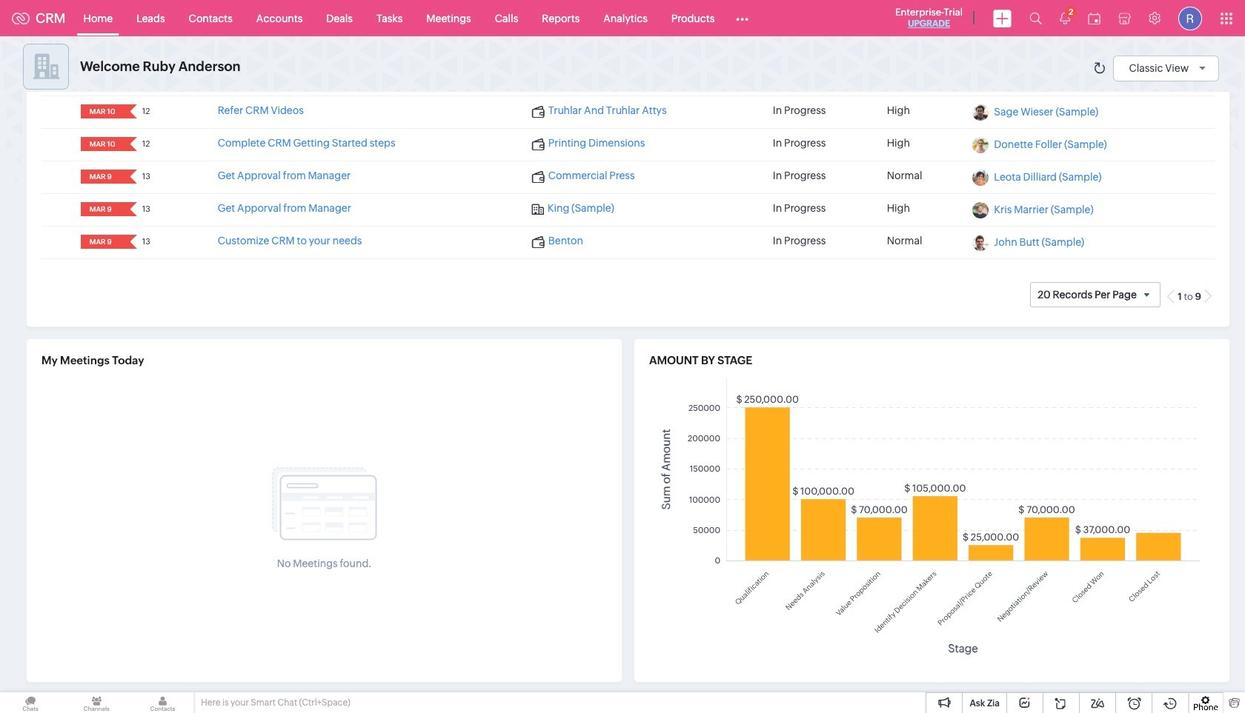 Task type: vqa. For each thing, say whether or not it's contained in the screenshot.
Related associated with Related Records Action
no



Task type: locate. For each thing, give the bounding box(es) containing it.
signals element
[[1051, 0, 1079, 36]]

None field
[[85, 105, 120, 119], [85, 137, 120, 151], [85, 170, 120, 184], [85, 203, 120, 217], [85, 235, 120, 249], [85, 105, 120, 119], [85, 137, 120, 151], [85, 170, 120, 184], [85, 203, 120, 217], [85, 235, 120, 249]]

contacts image
[[132, 693, 193, 714]]

create menu image
[[993, 9, 1012, 27]]

chats image
[[0, 693, 61, 714]]

search image
[[1030, 12, 1042, 24]]

calendar image
[[1088, 12, 1101, 24]]

Other Modules field
[[727, 6, 759, 30]]

logo image
[[12, 12, 30, 24]]

profile element
[[1170, 0, 1211, 36]]



Task type: describe. For each thing, give the bounding box(es) containing it.
search element
[[1021, 0, 1051, 36]]

create menu element
[[984, 0, 1021, 36]]

channels image
[[66, 693, 127, 714]]

profile image
[[1179, 6, 1202, 30]]



